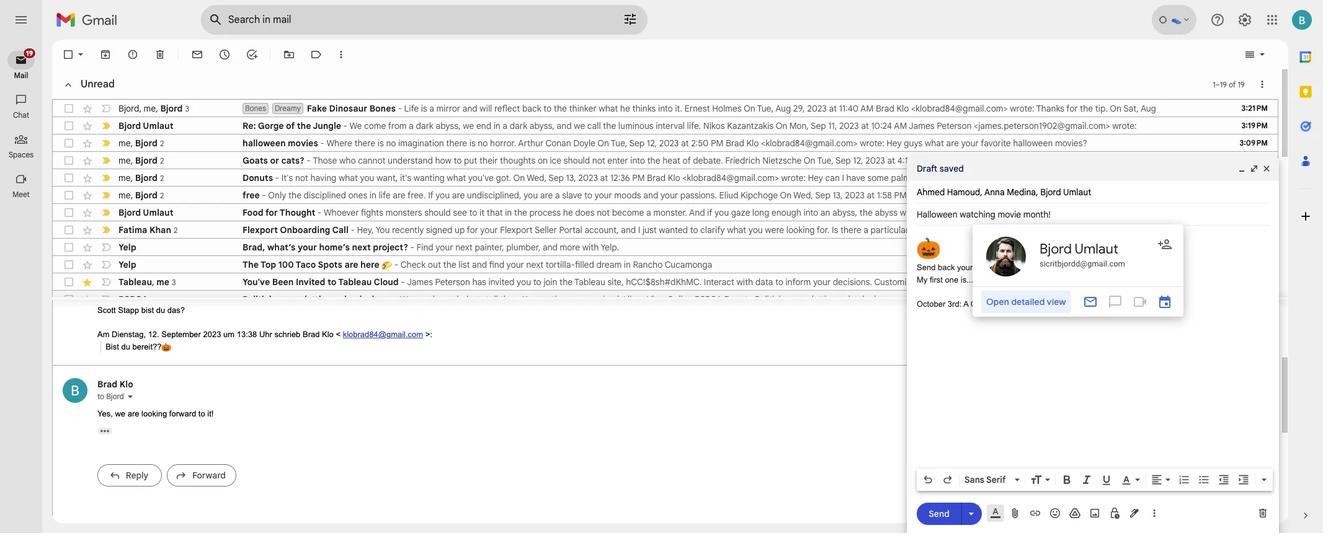 Task type: vqa. For each thing, say whether or not it's contained in the screenshot.
PHONE!
no



Task type: describe. For each thing, give the bounding box(es) containing it.
1 horizontal spatial 12,
[[854, 155, 864, 166]]

insert signature image
[[1129, 508, 1141, 520]]

end
[[477, 120, 492, 132]]

brad,
[[243, 242, 265, 253]]

reply
[[126, 470, 149, 482]]

0 horizontal spatial du
[[121, 343, 130, 352]]

0 horizontal spatial wed,
[[527, 173, 547, 184]]

you right the 'if'
[[715, 207, 729, 218]]

list inside the unread main content
[[53, 162, 1268, 498]]

9 row from the top
[[53, 239, 1278, 256]]

- right cats?
[[307, 155, 311, 166]]

you up your
[[517, 277, 531, 288]]

doyle
[[574, 138, 596, 149]]

0 vertical spatial umlaut
[[143, 120, 173, 132]]

mail heading
[[0, 71, 42, 81]]

100
[[279, 259, 294, 271]]

at left 10:24
[[861, 120, 869, 132]]

are down show details image
[[128, 410, 139, 419]]

it!
[[207, 410, 214, 419]]

3:08 pm
[[1240, 156, 1268, 165]]

more formatting options image
[[1259, 474, 1271, 487]]

toggle confidential mode image
[[1109, 508, 1121, 520]]

– inside row
[[895, 294, 900, 305]]

support image
[[1211, 12, 1226, 27]]

wrote: up the <james.peterson1902@gmail.com>
[[1010, 103, 1035, 114]]

to right how at the top left of the page
[[454, 155, 462, 166]]

2023 right 29,
[[808, 103, 827, 114]]

you've
[[243, 277, 270, 288]]

my
[[917, 275, 928, 285]]

0 vertical spatial back
[[522, 103, 542, 114]]

free.
[[408, 190, 426, 201]]

klo up show details image
[[120, 379, 133, 391]]

a up 'horror.'
[[503, 120, 508, 132]]

insert link ‪(⌘k)‬ image
[[1030, 508, 1042, 520]]

chat heading
[[0, 110, 42, 120]]

a right from
[[409, 120, 414, 132]]

ahmed hamoud , anna medina , bjord umlaut
[[917, 187, 1092, 198]]

bist
[[141, 306, 154, 316]]

to bjord
[[97, 392, 124, 402]]

at left the 2:50
[[681, 138, 689, 149]]

how
[[435, 155, 452, 166]]

draft saved
[[917, 163, 964, 174]]

home's
[[319, 242, 350, 253]]

invited
[[489, 277, 515, 288]]

0 horizontal spatial should
[[425, 207, 451, 218]]

7 ͏͏ from the left
[[824, 259, 826, 271]]

1 them from the left
[[501, 294, 521, 305]]

<klobrad84@gmail.com> down the favorite
[[966, 155, 1062, 166]]

passions.
[[681, 190, 717, 201]]

2 flexport from the left
[[500, 225, 533, 236]]

and down become on the top left of the page
[[621, 225, 636, 236]]

jungle
[[313, 120, 341, 132]]

<klobrad84@gmail.com> down 'mon,'
[[761, 138, 858, 149]]

2 bjord umlaut from the top
[[119, 207, 173, 218]]

of right 1
[[1229, 80, 1236, 89]]

first
[[930, 275, 943, 285]]

Search in mail search field
[[201, 5, 648, 35]]

1 horizontal spatial tue,
[[757, 103, 774, 114]]

klo down heat
[[668, 173, 681, 184]]

row containing fatima khan
[[53, 222, 1278, 239]]

brad down goats or cats? - those who cannot understand how to put their thoughts on ice should not enter into the heat of debate. friedrich nietzsche on tue, sep 12, 2023 at 4:19 pm brad klo <klobrad84@gmail.com> wrote: i
[[647, 173, 666, 184]]

1 horizontal spatial will
[[900, 207, 913, 218]]

what right clarify
[[727, 225, 747, 236]]

your down out
[[437, 294, 455, 305]]

moods
[[615, 190, 641, 201]]

Subject field
[[917, 209, 1270, 221]]

where
[[327, 138, 352, 149]]

snooze image
[[218, 48, 231, 61]]

for up ahmed hamoud , anna medina , bjord umlaut
[[999, 173, 1010, 184]]

1 aug from the left
[[776, 103, 791, 114]]

2 for halloween movies
[[160, 139, 164, 148]]

pm up free - only the disciplined ones in life are free. if you are undisciplined, you are a slave to your moods and your passions. eliud kipchoge on wed, sep 13, 2023 at 1:58 pm brad klo <klobrad84@gmail.com
[[632, 173, 645, 184]]

5 row from the top
[[53, 169, 1278, 187]]

inbox section options image
[[1257, 78, 1269, 91]]

indent less ‪(⌘[)‬ image
[[1218, 474, 1231, 487]]

politicians are letting animals down - we need your help to tell them your actions save animals' lives view online rspca donate politicians are letting animals down – you can help stop them the uk government has dropped 15 of its policy
[[243, 294, 1186, 305]]

gorge
[[258, 120, 284, 132]]

what inside send back your suggestions for what day of the month! my first one is...
[[1032, 263, 1050, 272]]

1 horizontal spatial bones
[[370, 103, 396, 114]]

luminous
[[619, 120, 654, 132]]

of right heat
[[683, 155, 691, 166]]

visualizations
[[938, 277, 991, 288]]

if
[[708, 207, 713, 218]]

0 vertical spatial will
[[480, 103, 492, 114]]

klo down readings
[[930, 190, 943, 201]]

pop out image
[[1250, 164, 1260, 174]]

bulleted list ‪(⌘⇧8)‬ image
[[1198, 474, 1211, 487]]

damit wir kommen?
[[97, 282, 169, 291]]

1 were from the left
[[765, 225, 785, 236]]

1 horizontal spatial put
[[1178, 277, 1192, 288]]

you left october
[[903, 294, 917, 305]]

send for send back your suggestions for what day of the month! my first one is...
[[917, 263, 936, 272]]

- right cloud
[[401, 277, 405, 288]]

am dienstag, 12. september 2023 um 13:38 uhr schrieb brad klo < klobrad84@gmail.com >:
[[97, 330, 433, 340]]

bjord inside draft saved dialog
[[1041, 187, 1062, 198]]

1 vertical spatial am
[[894, 120, 907, 132]]

a left mirror
[[430, 103, 434, 114]]

the left the thinker
[[554, 103, 567, 114]]

Search in mail text field
[[228, 14, 588, 26]]

1 horizontal spatial i
[[842, 173, 845, 184]]

join
[[544, 277, 558, 288]]

1 horizontal spatial hey
[[887, 138, 902, 149]]

discard draft ‪(⌘⇧d)‬ image
[[1257, 508, 1270, 520]]

1 vertical spatial peterson
[[435, 277, 470, 288]]

donuts - it's not having what you want, it's wanting what you've got. on wed, sep 13, 2023 at 12:36 pm brad klo <klobrad84@gmail.com> wrote: hey can i have some palm readings in exchange for
[[243, 173, 1010, 184]]

me for halloween movies
[[119, 137, 131, 149]]

your inside send back your suggestions for what day of the month! my first one is...
[[958, 263, 973, 272]]

to down suggestions
[[993, 277, 1001, 288]]

show details image
[[126, 394, 134, 401]]

monsters
[[386, 207, 422, 218]]

1 horizontal spatial abyss,
[[530, 120, 555, 132]]

hey,
[[357, 225, 374, 236]]

6 ͏͏ from the left
[[801, 259, 804, 271]]

7 row from the top
[[53, 204, 1278, 222]]

taco
[[296, 259, 316, 271]]

2023 up "slave" in the left top of the page
[[579, 173, 598, 184]]

gmail image
[[56, 7, 123, 32]]

are up process
[[540, 190, 553, 201]]

guys
[[904, 138, 923, 149]]

sep down the ice at the top of page
[[549, 173, 564, 184]]

2 horizontal spatial there
[[841, 225, 862, 236]]

5 ͏͏ from the left
[[790, 259, 793, 271]]

1 horizontal spatial he
[[620, 103, 630, 114]]

2 horizontal spatial tue,
[[818, 155, 834, 166]]

1 vertical spatial the
[[997, 294, 1012, 305]]

1 horizontal spatial –
[[1216, 80, 1220, 89]]

is...
[[961, 275, 974, 285]]

you down long
[[749, 225, 763, 236]]

movies?
[[1056, 138, 1088, 149]]

view
[[647, 294, 665, 305]]

klo up guys
[[897, 103, 909, 114]]

1 horizontal spatial we
[[463, 120, 474, 132]]

sans
[[965, 475, 985, 486]]

portal
[[559, 225, 583, 236]]

of inside send back your suggestions for what day of the month! my first one is...
[[1067, 263, 1074, 272]]

are up see
[[452, 190, 465, 201]]

into left an
[[804, 207, 819, 218]]

fatima
[[119, 224, 147, 236]]

month!
[[1089, 263, 1114, 272]]

yes, we are looking forward to it!
[[97, 410, 216, 419]]

are down been
[[289, 294, 302, 305]]

0 vertical spatial am
[[861, 103, 874, 114]]

🎃 image
[[162, 343, 171, 353]]

chat
[[13, 110, 29, 120]]

on right nietzsche
[[804, 155, 816, 166]]

- down dinosaur
[[344, 120, 348, 132]]

- left it's on the top of the page
[[275, 173, 279, 184]]

Message Body text field
[[917, 232, 1270, 465]]

2 animals from the left
[[839, 294, 869, 305]]

dinosaur
[[329, 103, 367, 114]]

the left list
[[443, 259, 457, 271]]

<klobrad84@gmail.com> up the eliud
[[683, 173, 779, 184]]

1 horizontal spatial next
[[456, 242, 473, 253]]

mail
[[14, 71, 28, 80]]

the right join
[[560, 277, 573, 288]]

scott stapp bist du das?
[[97, 306, 185, 316]]

to left join
[[533, 277, 542, 288]]

2 for donuts
[[160, 173, 164, 183]]

1 vertical spatial wed,
[[794, 190, 814, 201]]

insert files using drive image
[[1069, 508, 1082, 520]]

on right tip.
[[1110, 103, 1122, 114]]

0 vertical spatial peterson
[[937, 120, 972, 132]]

and right list
[[472, 259, 487, 271]]

eliud
[[720, 190, 739, 201]]

particular
[[871, 225, 909, 236]]

movies
[[288, 138, 318, 149]]

2 horizontal spatial i
[[1091, 155, 1093, 166]]

0 vertical spatial or
[[270, 155, 279, 166]]

1 horizontal spatial can
[[919, 294, 933, 305]]

tortilla-
[[546, 259, 575, 271]]

undisciplined,
[[467, 190, 522, 201]]

thoughts
[[500, 155, 536, 166]]

life
[[379, 190, 391, 201]]

indent more ‪(⌘])‬ image
[[1238, 474, 1250, 487]]

and up conan
[[557, 120, 572, 132]]

find
[[417, 242, 434, 253]]

1 horizontal spatial there
[[446, 138, 467, 149]]

8 ͏͏ from the left
[[835, 259, 837, 271]]

mark as unread image
[[191, 48, 204, 61]]

brad right schrieb
[[303, 330, 320, 340]]

you down subject field
[[1067, 225, 1081, 236]]

you up process
[[524, 190, 538, 201]]

the left process
[[514, 207, 527, 218]]

your down brad, what's your home's next project? - find your next painter, plumber, and more with yelp. ͏ ͏ ͏ ͏ ͏ ͏ ͏ ͏ ͏ ͏ ͏ ͏ ͏ ͏ ͏ ͏ ͏ ͏ ͏ ͏ ͏ ͏ ͏ ͏ ͏ ͏ ͏ ͏ ͏ ͏ ͏ ͏ ͏ ͏ ͏ ͏ ͏ ͏ ͏ ͏ ͏ ͏ ͏ ͏ ͏ ͏ ͏ ͏ ͏ ͏ ͏ ͏ ͏ ͏ ͏ ͏ ͏ ͏ ͏ ͏ ͏ ͏ ͏ ͏ ͏ ͏ ͏ ͏ ͏ ͏ ͏ ͏ ͏ ͏
[[507, 259, 524, 271]]

your left the favorite
[[962, 138, 979, 149]]

2023 down interval
[[660, 138, 679, 149]]

2 just from the left
[[1084, 225, 1098, 236]]

0 horizontal spatial with
[[583, 242, 599, 253]]

ones
[[348, 190, 368, 201]]

discoveries
[[1121, 277, 1166, 288]]

food
[[243, 207, 264, 218]]

1 vertical spatial back
[[936, 207, 955, 218]]

italic ‪(⌘i)‬ image
[[1081, 474, 1093, 487]]

ernest
[[685, 103, 710, 114]]

a left "slave" in the left top of the page
[[555, 190, 560, 201]]

life
[[404, 103, 419, 114]]

2 down from the left
[[871, 294, 893, 305]]

0 vertical spatial should
[[564, 155, 590, 166]]

2 row from the top
[[53, 117, 1278, 135]]

friedrich
[[726, 155, 761, 166]]

call
[[332, 225, 349, 236]]

formatting options toolbar
[[917, 469, 1273, 491]]

2 ͏͏ from the left
[[735, 259, 737, 271]]

2 horizontal spatial is
[[470, 138, 476, 149]]

cucamonga
[[665, 259, 713, 271]]

- left where
[[320, 138, 324, 149]]

away image
[[1172, 15, 1182, 25]]

me , bjord 2 for halloween
[[119, 137, 164, 149]]

labels image
[[310, 48, 323, 61]]

in right "end"
[[494, 120, 501, 132]]

to right "slave" in the left top of the page
[[585, 190, 593, 201]]

have
[[847, 173, 866, 184]]

your down 'signed'
[[436, 242, 453, 253]]

on right got. in the left of the page
[[514, 173, 525, 184]]

- down cloud
[[394, 294, 398, 305]]

a down free - only the disciplined ones in life are free. if you are undisciplined, you are a slave to your moods and your passions. eliud kipchoge on wed, sep 13, 2023 at 1:58 pm brad klo <klobrad84@gmail.com
[[647, 207, 651, 218]]

enter
[[608, 155, 628, 166]]

2 horizontal spatial we
[[574, 120, 585, 132]]

3:09 pm
[[1240, 138, 1268, 148]]

it's
[[400, 173, 412, 184]]

0 horizontal spatial next
[[352, 242, 371, 253]]

to down and
[[690, 225, 698, 236]]

for right thanks
[[1067, 103, 1078, 114]]

their
[[480, 155, 498, 166]]

the up 'thought'
[[289, 190, 302, 201]]

you down cannot
[[360, 173, 375, 184]]

for down only
[[266, 207, 278, 218]]

brad down readings
[[909, 190, 928, 201]]

0 horizontal spatial 12,
[[647, 138, 657, 149]]

0 horizontal spatial 13,
[[566, 173, 576, 184]]

the right 'call'
[[603, 120, 616, 132]]

sep up have
[[836, 155, 851, 166]]

2 vertical spatial umlaut
[[143, 207, 173, 218]]

delete image
[[154, 48, 166, 61]]

close image
[[1262, 164, 1272, 174]]

thinks
[[633, 103, 656, 114]]

back inside send back your suggestions for what day of the month! my first one is...
[[938, 263, 955, 272]]

settings image
[[1238, 12, 1253, 27]]

damit
[[97, 282, 119, 291]]

3 inside 'tableau , me 3'
[[172, 278, 176, 287]]

dropped
[[1094, 294, 1128, 305]]

insert photo image
[[1089, 508, 1102, 520]]

mirror
[[437, 103, 461, 114]]

sans serif
[[965, 475, 1006, 486]]

what up 'call'
[[599, 103, 618, 114]]

unread
[[81, 78, 115, 91]]

send for send
[[929, 509, 950, 520]]

1 down from the left
[[369, 294, 392, 305]]

- right call at the top left of page
[[351, 225, 355, 236]]

dream
[[597, 259, 622, 271]]

your up food for thought - whoever fights monsters should see to it that in the process he does not become a monster. and if you gaze long enough into an abyss, the abyss will gaze back into you.
[[595, 190, 612, 201]]

0 horizontal spatial the
[[243, 259, 259, 271]]

goats or cats? - those who cannot understand how to put their thoughts on ice should not enter into the heat of debate. friedrich nietzsche on tue, sep 12, 2023 at 4:19 pm brad klo <klobrad84@gmail.com> wrote: i
[[243, 155, 1093, 166]]

is for life
[[421, 103, 427, 114]]

in up hamoud
[[949, 173, 956, 184]]

wrote: down 10:24
[[860, 138, 885, 149]]

and right mirror
[[463, 103, 478, 114]]

stapp
[[118, 306, 139, 316]]

understand
[[388, 155, 433, 166]]

draft saved dialog
[[907, 156, 1280, 534]]

0 horizontal spatial hey
[[808, 173, 824, 184]]

for right up
[[467, 225, 478, 236]]

and down 'seller'
[[543, 242, 558, 253]]

of down dreamy
[[286, 120, 295, 132]]

got.
[[496, 173, 512, 184]]

- left "find"
[[411, 242, 415, 253]]

into right the enter
[[631, 155, 645, 166]]

klo down kazantzakis
[[747, 138, 759, 149]]

1 just from the left
[[643, 225, 657, 236]]

your up "monster."
[[661, 190, 678, 201]]

2 horizontal spatial 19
[[1238, 80, 1245, 89]]

0 horizontal spatial 19
[[26, 49, 33, 58]]

list
[[459, 259, 470, 271]]

more
[[560, 242, 580, 253]]

the left heat
[[648, 155, 661, 166]]

abyss
[[875, 207, 898, 218]]

0 vertical spatial du
[[156, 306, 165, 316]]

medina
[[1007, 187, 1036, 198]]

2 vertical spatial i
[[638, 225, 641, 236]]

in left life
[[370, 190, 377, 201]]

1 horizontal spatial 13,
[[833, 190, 843, 201]]

kipchoge
[[741, 190, 778, 201]]

1 vertical spatial not
[[295, 173, 308, 184]]

1 horizontal spatial 19
[[1220, 80, 1227, 89]]

sep down luminous
[[630, 138, 645, 149]]

1 vertical spatial need
[[415, 294, 435, 305]]

- down disciplined
[[318, 207, 322, 218]]

your right inform on the bottom right of page
[[814, 277, 831, 288]]

1:58
[[877, 190, 892, 201]]

lives
[[628, 294, 645, 305]]

me for donuts
[[119, 172, 131, 183]]

brad up to bjord
[[97, 379, 117, 391]]

1 horizontal spatial tableau
[[338, 277, 372, 288]]

food for thought - whoever fights monsters should see to it that in the process he does not become a monster. and if you gaze long enough into an abyss, the abyss will gaze back into you.
[[243, 207, 991, 218]]

0 vertical spatial not
[[592, 155, 606, 166]]



Task type: locate. For each thing, give the bounding box(es) containing it.
what
[[599, 103, 618, 114], [925, 138, 945, 149], [339, 173, 358, 184], [447, 173, 466, 184], [727, 225, 747, 236], [1032, 263, 1050, 272]]

will
[[480, 103, 492, 114], [900, 207, 913, 218]]

- right 🌮 image
[[395, 259, 399, 271]]

1 horizontal spatial peterson
[[937, 120, 972, 132]]

dreamy
[[275, 104, 301, 113]]

flexport
[[243, 225, 278, 236], [500, 225, 533, 236]]

1 letting from the left
[[305, 294, 332, 305]]

ice
[[550, 155, 562, 166]]

0 horizontal spatial there
[[355, 138, 376, 149]]

row down flexport onboarding call - hey, you recently signed up for your flexport seller portal account, and i just wanted to clarify what you were looking for. is there a particular service you need support with, or were you just
[[53, 239, 1278, 256]]

show trimmed content image
[[97, 428, 112, 435]]

2 letting from the left
[[812, 294, 837, 305]]

brad up friedrich at top
[[726, 138, 745, 149]]

0 horizontal spatial down
[[369, 294, 392, 305]]

3 inside bjord , me , bjord 3
[[185, 104, 189, 113]]

am
[[97, 330, 110, 340]]

you right 'if'
[[436, 190, 450, 201]]

1 vertical spatial 13,
[[833, 190, 843, 201]]

heat
[[663, 155, 681, 166]]

2 politicians from the left
[[755, 294, 795, 305]]

1 vertical spatial can
[[919, 294, 933, 305]]

there right 'is' on the right of the page
[[841, 225, 862, 236]]

report spam image
[[127, 48, 139, 61]]

who
[[339, 155, 356, 166]]

1 vertical spatial will
[[900, 207, 913, 218]]

0 horizontal spatial dark
[[416, 120, 434, 132]]

numbered list ‪(⌘⇧7)‬ image
[[1178, 474, 1191, 487]]

🌮 image
[[382, 261, 392, 271]]

navigation containing mail
[[0, 40, 43, 534]]

you've been invited to tableau cloud - james peterson has invited you to join the tableau site, hcc!$8sh#dkhmc. interact with data to inform your decisions. customize data visualizations to answer your questions. share discoveries to put
[[243, 277, 1192, 288]]

<klobrad84@gmail.com
[[945, 190, 1037, 201]]

4 row from the top
[[53, 152, 1278, 169]]

he left does
[[563, 207, 573, 218]]

to left inform on the bottom right of page
[[776, 277, 784, 288]]

1 horizontal spatial aug
[[1141, 103, 1157, 114]]

1 horizontal spatial wed,
[[794, 190, 814, 201]]

thought
[[280, 207, 315, 218]]

add to tasks image
[[246, 48, 258, 61]]

pm
[[711, 138, 724, 149], [915, 155, 928, 166], [632, 173, 645, 184], [895, 190, 907, 201]]

free
[[243, 190, 260, 201]]

bjord
[[119, 103, 139, 114], [160, 103, 183, 114], [119, 120, 141, 132], [135, 137, 158, 149], [135, 155, 158, 166], [135, 172, 158, 183], [1041, 187, 1062, 198], [135, 190, 158, 201], [119, 207, 141, 218], [106, 392, 124, 402]]

we for we need your help to tell them your actions save animals' lives view online rspca donate politicians are letting animals down – you can help stop them the uk government has dropped 15 of its policy
[[400, 294, 413, 305]]

0 vertical spatial wed,
[[527, 173, 547, 184]]

umlaut up subject field
[[1064, 187, 1092, 198]]

insert emoji ‪(⌘⇧2)‬ image
[[1049, 508, 1062, 520]]

3rd:
[[948, 299, 962, 309]]

bjord umlaut
[[119, 120, 173, 132], [119, 207, 173, 218]]

2 vertical spatial back
[[938, 263, 955, 272]]

2 them from the left
[[975, 294, 995, 305]]

need down "you."
[[959, 225, 979, 236]]

are left the here
[[345, 259, 358, 271]]

into
[[658, 103, 673, 114], [631, 155, 645, 166], [804, 207, 819, 218], [957, 207, 972, 218]]

0 vertical spatial need
[[959, 225, 979, 236]]

favorite
[[981, 138, 1011, 149]]

the up movies
[[297, 120, 311, 132]]

thanks
[[1037, 103, 1065, 114]]

gaze up service
[[915, 207, 934, 218]]

1 horizontal spatial flexport
[[500, 225, 533, 236]]

we right yes,
[[115, 410, 125, 419]]

sep left 11,
[[811, 120, 826, 132]]

he
[[620, 103, 630, 114], [563, 207, 573, 218]]

0 horizontal spatial has
[[473, 277, 486, 288]]

None checkbox
[[62, 48, 74, 61], [63, 120, 75, 132], [63, 172, 75, 184], [63, 189, 75, 202], [63, 207, 75, 219], [63, 224, 75, 236], [63, 241, 75, 254], [62, 48, 74, 61], [63, 120, 75, 132], [63, 172, 75, 184], [63, 189, 75, 202], [63, 207, 75, 219], [63, 224, 75, 236], [63, 241, 75, 254]]

͏͏
[[724, 259, 726, 271], [735, 259, 737, 271], [757, 259, 759, 271], [768, 259, 770, 271], [790, 259, 793, 271], [801, 259, 804, 271], [824, 259, 826, 271], [835, 259, 837, 271]]

0 horizontal spatial abyss,
[[436, 120, 461, 132]]

or right with,
[[1035, 225, 1043, 236]]

0 vertical spatial bjord umlaut
[[119, 120, 173, 132]]

letting down invited
[[305, 294, 332, 305]]

to left tell
[[476, 294, 484, 305]]

site,
[[608, 277, 624, 288]]

we left 'call'
[[574, 120, 585, 132]]

1 vertical spatial should
[[425, 207, 451, 218]]

<klobrad84@gmail.com> up the favorite
[[912, 103, 1008, 114]]

2023 inside list
[[203, 330, 221, 340]]

1 gaze from the left
[[731, 207, 750, 218]]

save
[[573, 294, 591, 305]]

row up halloween movies - where there is no imagination there is no horror. arthur conan doyle on tue, sep 12, 2023 at 2:50 pm brad klo <klobrad84@gmail.com> wrote: hey guys what are your favorite halloween movies? at the top of the page
[[53, 117, 1278, 135]]

0 horizontal spatial were
[[765, 225, 785, 236]]

aug left 29,
[[776, 103, 791, 114]]

0 horizontal spatial tableau
[[119, 276, 152, 288]]

next down hey,
[[352, 242, 371, 253]]

2 were from the left
[[1046, 225, 1065, 236]]

0 horizontal spatial we
[[350, 120, 362, 132]]

1 yelp from the top
[[119, 242, 136, 253]]

data left inform on the bottom right of page
[[756, 277, 773, 288]]

1 horizontal spatial we
[[400, 294, 413, 305]]

3 me , bjord 2 from the top
[[119, 172, 164, 183]]

draft
[[917, 163, 938, 174]]

navigation
[[0, 40, 43, 534]]

6 row from the top
[[53, 187, 1278, 204]]

down down cloud
[[369, 294, 392, 305]]

0 horizontal spatial them
[[501, 294, 521, 305]]

we down dinosaur
[[350, 120, 362, 132]]

the inside send back your suggestions for what day of the month! my first one is...
[[1076, 263, 1087, 272]]

0 horizontal spatial letting
[[305, 294, 332, 305]]

gaze
[[731, 207, 750, 218], [915, 207, 934, 218]]

james
[[909, 120, 935, 132], [407, 277, 433, 288]]

0 horizontal spatial bones
[[245, 104, 266, 113]]

1 horizontal spatial animals
[[839, 294, 869, 305]]

tab list
[[1289, 40, 1324, 489]]

1 horizontal spatial politicians
[[755, 294, 795, 305]]

at left 12:36
[[600, 173, 608, 184]]

0 horizontal spatial data
[[756, 277, 773, 288]]

i down become on the top left of the page
[[638, 225, 641, 236]]

1 vertical spatial with
[[737, 277, 753, 288]]

-
[[398, 103, 402, 114], [344, 120, 348, 132], [320, 138, 324, 149], [307, 155, 311, 166], [275, 173, 279, 184], [262, 190, 266, 201], [318, 207, 322, 218], [351, 225, 355, 236], [411, 242, 415, 253], [395, 259, 399, 271], [401, 277, 405, 288], [394, 294, 398, 305]]

4 me , bjord 2 from the top
[[119, 190, 164, 201]]

2 halloween from the left
[[1014, 138, 1053, 149]]

0 vertical spatial –
[[1216, 80, 1220, 89]]

pm right the 2:50
[[711, 138, 724, 149]]

your up the taco
[[298, 242, 317, 253]]

should down the doyle
[[564, 155, 590, 166]]

me , bjord 2 for donuts
[[119, 172, 164, 183]]

readings
[[913, 173, 947, 184]]

send inside send back your suggestions for what day of the month! my first one is...
[[917, 263, 936, 272]]

search in mail image
[[205, 9, 227, 31]]

help left tell
[[457, 294, 474, 305]]

1 horizontal spatial du
[[156, 306, 165, 316]]

pm right 4:19
[[915, 155, 928, 166]]

row
[[53, 100, 1278, 117], [53, 117, 1278, 135], [53, 135, 1278, 152], [53, 152, 1278, 169], [53, 169, 1278, 187], [53, 187, 1278, 204], [53, 204, 1278, 222], [53, 222, 1278, 239], [53, 239, 1278, 256], [53, 256, 1278, 274], [53, 274, 1278, 291], [53, 291, 1278, 308]]

goats
[[243, 155, 268, 166]]

to down spots on the left of the page
[[328, 277, 337, 288]]

sans serif option
[[963, 474, 1013, 487]]

actions
[[542, 294, 571, 305]]

on up enough
[[780, 190, 792, 201]]

yelp for brad, what's your home's next project?
[[119, 242, 136, 253]]

monster.
[[654, 207, 688, 218]]

can left have
[[826, 173, 840, 184]]

peterson down list
[[435, 277, 470, 288]]

me , bjord 2 for free
[[119, 190, 164, 201]]

0 vertical spatial we
[[350, 120, 362, 132]]

bold ‪(⌘b)‬ image
[[1061, 474, 1074, 487]]

0 horizontal spatial or
[[270, 155, 279, 166]]

1 no from the left
[[386, 138, 396, 149]]

out
[[428, 259, 441, 271]]

we for we come from a dark abyss, we end in a dark abyss, and we call the luminous interval life. nikos kazantzakis on mon, sep 11, 2023 at 10:24 am james peterson <james.peterson1902@gmail.com> wrote:
[[350, 120, 362, 132]]

back right reflect
[[522, 103, 542, 114]]

nikos
[[704, 120, 725, 132]]

toggle split pane mode image
[[1244, 48, 1257, 61]]

12,
[[647, 138, 657, 149], [854, 155, 864, 166]]

uhr
[[259, 330, 272, 340]]

1 flexport from the left
[[243, 225, 278, 236]]

13, up "slave" in the left top of the page
[[566, 173, 576, 184]]

1 vertical spatial put
[[1178, 277, 1192, 288]]

8 row from the top
[[53, 222, 1278, 239]]

is for there
[[378, 138, 384, 149]]

dark down reflect
[[510, 120, 528, 132]]

looking inside list
[[142, 410, 167, 419]]

1 row from the top
[[53, 100, 1278, 117]]

them right tell
[[501, 294, 521, 305]]

2023 right 11,
[[840, 120, 859, 132]]

main menu image
[[14, 12, 29, 27]]

2 no from the left
[[478, 138, 488, 149]]

i left have
[[842, 173, 845, 184]]

the top 100 taco spots are here
[[243, 259, 382, 271]]

on
[[538, 155, 548, 166]]

should up 'signed'
[[425, 207, 451, 218]]

– down customize
[[895, 294, 900, 305]]

2 rspca from the left
[[695, 294, 723, 305]]

send
[[917, 263, 936, 272], [929, 509, 950, 520]]

1 rspca from the left
[[119, 294, 148, 305]]

1 me , bjord 2 from the top
[[119, 137, 164, 149]]

2 horizontal spatial abyss,
[[833, 207, 858, 218]]

you
[[376, 225, 390, 236]]

1 help from the left
[[457, 294, 474, 305]]

None checkbox
[[63, 102, 75, 115], [63, 137, 75, 150], [63, 155, 75, 167], [63, 259, 75, 271], [63, 276, 75, 289], [63, 294, 75, 306], [63, 102, 75, 115], [63, 137, 75, 150], [63, 155, 75, 167], [63, 259, 75, 271], [63, 276, 75, 289], [63, 294, 75, 306]]

4 ͏͏ from the left
[[768, 259, 770, 271]]

,
[[139, 103, 141, 114], [156, 103, 158, 114], [131, 137, 133, 149], [131, 155, 133, 166], [131, 172, 133, 183], [981, 187, 983, 198], [1036, 187, 1039, 198], [131, 190, 133, 201], [152, 276, 154, 288]]

looking left forward
[[142, 410, 167, 419]]

0 horizontal spatial he
[[563, 207, 573, 218]]

11 row from the top
[[53, 274, 1278, 291]]

to left the thinker
[[544, 103, 552, 114]]

2 for free
[[160, 191, 164, 200]]

1 animals from the left
[[334, 294, 367, 305]]

0 vertical spatial looking
[[787, 225, 815, 236]]

gaze left long
[[731, 207, 750, 218]]

2 horizontal spatial tableau
[[575, 277, 606, 288]]

in right the that
[[505, 207, 512, 218]]

0 horizontal spatial put
[[464, 155, 477, 166]]

unread button
[[56, 72, 120, 97]]

0 horizontal spatial just
[[643, 225, 657, 236]]

flexport up brad,
[[243, 225, 278, 236]]

2 dark from the left
[[510, 120, 528, 132]]

halloween
[[243, 138, 286, 149], [1014, 138, 1053, 149]]

1 horizontal spatial with
[[737, 277, 753, 288]]

2 vertical spatial not
[[597, 207, 610, 218]]

0 horizontal spatial peterson
[[435, 277, 470, 288]]

- left life
[[398, 103, 402, 114]]

you've
[[468, 173, 494, 184]]

tue, oct 3, 2023, 2:26 pm element
[[1241, 224, 1268, 236]]

umlaut inside draft saved dialog
[[1064, 187, 1092, 198]]

29,
[[794, 103, 805, 114]]

khan
[[150, 224, 171, 236]]

more send options image
[[966, 508, 978, 520]]

reply link
[[97, 465, 162, 487]]

am
[[861, 103, 874, 114], [894, 120, 907, 132]]

row containing tableau
[[53, 274, 1278, 291]]

sep up an
[[816, 190, 831, 201]]

into left "you."
[[957, 207, 972, 218]]

quiet
[[971, 299, 990, 309]]

minimize image
[[1237, 164, 1247, 174]]

spaces heading
[[0, 150, 42, 160]]

unread tab panel
[[52, 70, 1279, 431]]

1 vertical spatial send
[[929, 509, 950, 520]]

am right 10:24
[[894, 120, 907, 132]]

1 horizontal spatial should
[[564, 155, 590, 166]]

forward
[[192, 470, 226, 482]]

yelp for the top 100 taco spots are here
[[119, 259, 136, 271]]

10:24
[[872, 120, 892, 132]]

interval
[[656, 120, 685, 132]]

2 help from the left
[[936, 294, 953, 305]]

for inside send back your suggestions for what day of the month! my first one is...
[[1021, 263, 1030, 272]]

redo ‪(⌘y)‬ image
[[942, 474, 954, 487]]

we
[[350, 120, 362, 132], [400, 294, 413, 305]]

wrote: down sat,
[[1113, 120, 1137, 132]]

what right guys
[[925, 138, 945, 149]]

1 horizontal spatial is
[[421, 103, 427, 114]]

– left inbox section options icon
[[1216, 80, 1220, 89]]

list
[[53, 162, 1268, 498]]

row containing bjord
[[53, 100, 1278, 117]]

2 data from the left
[[918, 277, 936, 288]]

meet heading
[[0, 190, 42, 200]]

will up "end"
[[480, 103, 492, 114]]

2 for goats or cats?
[[160, 156, 164, 165]]

of right 15
[[1141, 294, 1149, 305]]

kazantzakis
[[727, 120, 774, 132]]

1 horizontal spatial halloween
[[1014, 138, 1053, 149]]

bist du bereit??
[[106, 343, 162, 352]]

1 politicians from the left
[[243, 294, 287, 305]]

1 vertical spatial hey
[[808, 173, 824, 184]]

am right 11:40
[[861, 103, 874, 114]]

re:
[[243, 120, 256, 132]]

0 horizontal spatial tue,
[[611, 138, 628, 149]]

brad up 10:24
[[876, 103, 895, 114]]

onboarding
[[280, 225, 330, 236]]

unread main content
[[52, 40, 1289, 534]]

it
[[480, 207, 485, 218]]

information card element
[[973, 225, 1184, 317]]

nietzsche
[[763, 155, 802, 166]]

0 vertical spatial 3
[[185, 104, 189, 113]]

0 vertical spatial hey
[[887, 138, 902, 149]]

more options image
[[1151, 508, 1159, 520]]

filled
[[575, 259, 594, 271]]

me for free
[[119, 190, 131, 201]]

undo ‪(⌘z)‬ image
[[922, 474, 935, 487]]

1 horizontal spatial james
[[909, 120, 935, 132]]

🎃 image
[[917, 237, 941, 261]]

me for goats or cats?
[[119, 155, 131, 166]]

0 vertical spatial can
[[826, 173, 840, 184]]

1 vertical spatial james
[[407, 277, 433, 288]]

october 3rd: a quiet place
[[917, 299, 1013, 309]]

1 horizontal spatial were
[[1046, 225, 1065, 236]]

2 me , bjord 2 from the top
[[119, 155, 164, 166]]

0 horizontal spatial james
[[407, 277, 433, 288]]

are right life
[[393, 190, 406, 201]]

12 row from the top
[[53, 291, 1278, 308]]

0 vertical spatial james
[[909, 120, 935, 132]]

archive image
[[99, 48, 112, 61]]

2 gaze from the left
[[915, 207, 934, 218]]

there up how at the top left of the page
[[446, 138, 467, 149]]

those
[[313, 155, 337, 166]]

looking inside row
[[787, 225, 815, 236]]

1 data from the left
[[756, 277, 773, 288]]

wrote: down movies?
[[1065, 155, 1089, 166]]

send inside button
[[929, 509, 950, 520]]

3 ͏͏ from the left
[[757, 259, 759, 271]]

tableau down filled
[[575, 277, 606, 288]]

10 row from the top
[[53, 256, 1278, 274]]

1 horizontal spatial need
[[959, 225, 979, 236]]

on right the doyle
[[598, 138, 609, 149]]

conan
[[546, 138, 571, 149]]

down down customize
[[871, 294, 893, 305]]

james down check
[[407, 277, 433, 288]]

just left wanted
[[643, 225, 657, 236]]

you right service
[[942, 225, 956, 236]]

the up questions.
[[1076, 263, 1087, 272]]

in right dream
[[624, 259, 631, 271]]

with up the donate
[[737, 277, 753, 288]]

row up "monster."
[[53, 187, 1278, 204]]

sat,
[[1124, 103, 1139, 114]]

1
[[1213, 80, 1216, 89]]

attach files image
[[1010, 508, 1022, 520]]

the
[[243, 259, 259, 271], [997, 294, 1012, 305]]

me , bjord 2 for goats
[[119, 155, 164, 166]]

1 horizontal spatial letting
[[812, 294, 837, 305]]

bones up re:
[[245, 104, 266, 113]]

0 vertical spatial yelp
[[119, 242, 136, 253]]

0 horizontal spatial need
[[415, 294, 435, 305]]

1 horizontal spatial down
[[871, 294, 893, 305]]

answer
[[1003, 277, 1031, 288]]

2 aug from the left
[[1141, 103, 1157, 114]]

and
[[690, 207, 705, 218]]

advanced search options image
[[618, 7, 643, 32]]

1 horizontal spatial 3
[[185, 104, 189, 113]]

rancho
[[633, 259, 663, 271]]

at left 11:40
[[829, 103, 837, 114]]

2 inside fatima khan 2
[[174, 226, 178, 235]]

row containing rspca
[[53, 291, 1278, 308]]

1 dark from the left
[[416, 120, 434, 132]]

0 horizontal spatial we
[[115, 410, 125, 419]]

is right life
[[421, 103, 427, 114]]

support
[[981, 225, 1012, 236]]

list containing brad klo
[[53, 162, 1268, 498]]

2 horizontal spatial next
[[527, 259, 544, 271]]

government
[[1027, 294, 1076, 305]]

row down "monster."
[[53, 222, 1278, 239]]

has
[[473, 277, 486, 288], [1078, 294, 1092, 305]]

dienstag,
[[112, 330, 146, 340]]

0 horizontal spatial can
[[826, 173, 840, 184]]

customize
[[875, 277, 916, 288]]

0 vertical spatial has
[[473, 277, 486, 288]]

schrieb
[[275, 330, 301, 340]]

not
[[592, 155, 606, 166], [295, 173, 308, 184], [597, 207, 610, 218]]

invited
[[296, 277, 326, 288]]

1 horizontal spatial has
[[1078, 294, 1092, 305]]

we inside list
[[115, 410, 125, 419]]

what down how at the top left of the page
[[447, 173, 466, 184]]

4:19
[[898, 155, 913, 166]]

brad, what's your home's next project? - find your next painter, plumber, and more with yelp. ͏ ͏ ͏ ͏ ͏ ͏ ͏ ͏ ͏ ͏ ͏ ͏ ͏ ͏ ͏ ͏ ͏ ͏ ͏ ͏ ͏ ͏ ͏ ͏ ͏ ͏ ͏ ͏ ͏ ͏ ͏ ͏ ͏ ͏ ͏ ͏ ͏ ͏ ͏ ͏ ͏ ͏ ͏ ͏ ͏ ͏ ͏ ͏ ͏ ͏ ͏ ͏ ͏ ͏ ͏ ͏ ͏ ͏ ͏ ͏ ͏ ͏ ͏ ͏ ͏ ͏ ͏ ͏ ͏ ͏ ͏ ͏ ͏ ͏
[[243, 242, 784, 253]]

1 ͏͏ from the left
[[724, 259, 726, 271]]

0 horizontal spatial politicians
[[243, 294, 287, 305]]

1 halloween from the left
[[243, 138, 286, 149]]

the left tip.
[[1080, 103, 1094, 114]]

donuts
[[243, 173, 273, 184]]

flexport onboarding call - hey, you recently signed up for your flexport seller portal account, and i just wanted to clarify what you were looking for. is there a particular service you need support with, or were you just
[[243, 225, 1098, 236]]

ahmed
[[917, 187, 945, 198]]

2023
[[808, 103, 827, 114], [840, 120, 859, 132], [660, 138, 679, 149], [866, 155, 886, 166], [579, 173, 598, 184], [845, 190, 865, 201], [203, 330, 221, 340]]

3 row from the top
[[53, 135, 1278, 152]]

yelp up wir
[[119, 259, 136, 271]]

underline ‪(⌘u)‬ image
[[1101, 475, 1113, 487]]

- check out the list and find your next tortilla-filled dream in rancho cucamonga ͏ ͏ ͏ ͏ ͏ ͏͏ ͏ ͏ ͏ ͏ ͏͏ ͏ ͏ ͏ ͏ ͏ ͏ ͏ ͏ ͏ ͏͏ ͏ ͏ ͏ ͏ ͏͏ ͏ ͏ ͏ ͏ ͏ ͏ ͏ ͏ ͏ ͏͏ ͏ ͏ ͏ ͏ ͏͏ ͏ ͏ ͏ ͏ ͏ ͏ ͏ ͏ ͏ ͏͏ ͏ ͏ ͏ ͏ ͏͏ ͏
[[392, 259, 839, 271]]

2 yelp from the top
[[119, 259, 136, 271]]

more image
[[335, 48, 348, 61]]

1 vertical spatial –
[[895, 294, 900, 305]]

brad
[[876, 103, 895, 114], [726, 138, 745, 149], [930, 155, 949, 166], [647, 173, 666, 184], [909, 190, 928, 201], [303, 330, 320, 340], [97, 379, 117, 391]]

move to image
[[283, 48, 295, 61]]

1 vertical spatial tue,
[[611, 138, 628, 149]]

pm right '1:58'
[[895, 190, 907, 201]]

1 bjord umlaut from the top
[[119, 120, 173, 132]]

no down from
[[386, 138, 396, 149]]

palm
[[891, 173, 911, 184]]

arthur
[[518, 138, 544, 149]]

0 vertical spatial tue,
[[757, 103, 774, 114]]

them
[[501, 294, 521, 305], [975, 294, 995, 305]]

1 vertical spatial umlaut
[[1064, 187, 1092, 198]]

bist
[[106, 343, 119, 352]]

animals up the <
[[334, 294, 367, 305]]

1 vertical spatial has
[[1078, 294, 1092, 305]]

1 vertical spatial or
[[1035, 225, 1043, 236]]

data
[[756, 277, 773, 288], [918, 277, 936, 288]]

cloud
[[374, 277, 399, 288]]

0 horizontal spatial halloween
[[243, 138, 286, 149]]

yes,
[[97, 410, 113, 419]]



